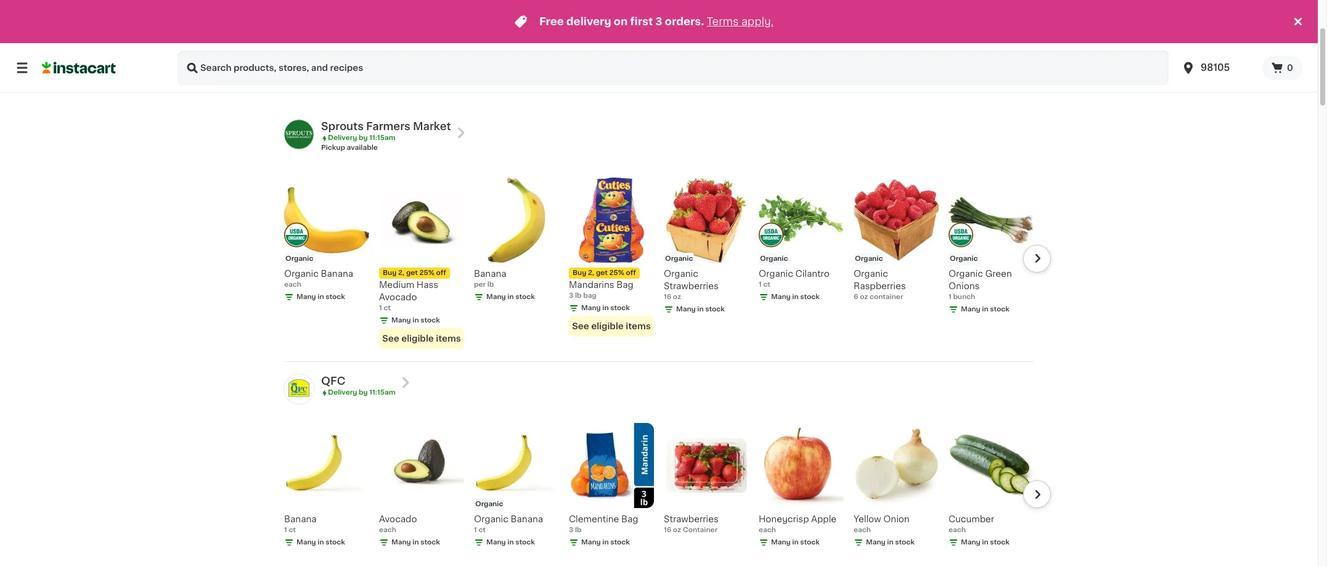 Task type: vqa. For each thing, say whether or not it's contained in the screenshot.
2nd Strawberries from the top of the page
yes



Task type: describe. For each thing, give the bounding box(es) containing it.
25% for hass
[[420, 269, 435, 276]]

breakfast
[[532, 75, 575, 83]]

many in stock for organic cilantro 1 ct
[[771, 293, 820, 300]]

get for medium
[[406, 269, 418, 276]]

3 inside clementine bag 3 lb
[[569, 527, 574, 534]]

2, for mandarins
[[588, 269, 595, 276]]

eligible for avocado
[[402, 334, 434, 343]]

2 avocado from the top
[[379, 515, 417, 524]]

many in stock down bag
[[581, 305, 630, 311]]

pickup
[[321, 144, 345, 151]]

beverages link
[[918, 49, 982, 64]]

16 inside strawberries 16 oz container
[[664, 527, 672, 534]]

1 delivery from the top
[[328, 134, 357, 141]]

qfc image
[[284, 374, 314, 404]]

& for health
[[443, 52, 451, 61]]

98105 button
[[1181, 51, 1255, 85]]

organic inside organic strawberries 16 oz
[[664, 269, 699, 278]]

health & medicine
[[412, 52, 494, 61]]

many for organic banana 1 ct
[[486, 539, 506, 546]]

cucumber
[[949, 515, 995, 524]]

pickup available
[[321, 144, 378, 151]]

sprouts farmers market
[[321, 121, 451, 131]]

container
[[870, 293, 904, 300]]

3 inside "limited time offer" region
[[656, 17, 663, 27]]

stock for honeycrisp apple each
[[800, 539, 820, 546]]

25% for bag
[[610, 269, 624, 276]]

personal care link
[[708, 49, 788, 64]]

bag
[[583, 292, 597, 299]]

3 inside buy 2, get 25% off mandarins bag 3 lb bag
[[569, 292, 574, 299]]

stock for banana per lb
[[516, 293, 535, 300]]

items for mandarins bag
[[626, 322, 651, 330]]

1 11:15am from the top
[[369, 134, 396, 141]]

many in stock for cucumber each
[[961, 539, 1010, 546]]

clementine bag 3 lb
[[569, 515, 638, 534]]

each for honeycrisp apple
[[759, 527, 776, 534]]

many in stock for organic banana each
[[297, 293, 345, 300]]

many in stock for banana 1 ct
[[297, 539, 345, 546]]

in for clementine bag 3 lb
[[603, 539, 609, 546]]

many for organic strawberries 16 oz
[[676, 306, 696, 313]]

frozen
[[570, 52, 600, 61]]

apply.
[[742, 17, 774, 27]]

qfc
[[321, 376, 346, 386]]

yellow onion each
[[854, 515, 910, 534]]

6
[[854, 293, 859, 300]]

produce
[[352, 52, 389, 61]]

meat & seafood link
[[287, 72, 376, 86]]

many for avocado each
[[392, 539, 411, 546]]

1 inside banana 1 ct
[[284, 527, 287, 534]]

buy for mandarins
[[573, 269, 587, 276]]

many in stock down buy 2, get 25% off medium hass avocado 1 ct
[[392, 317, 440, 324]]

items for medium hass avocado
[[436, 334, 461, 343]]

medium
[[379, 281, 415, 289]]

personal
[[717, 52, 756, 61]]

organic strawberries 16 oz
[[664, 269, 719, 300]]

hass
[[417, 281, 438, 289]]

oz for strawberries
[[673, 293, 681, 300]]

terms
[[707, 17, 739, 27]]

1 inside buy 2, get 25% off medium hass avocado 1 ct
[[379, 305, 382, 311]]

candy
[[665, 52, 695, 61]]

buy 2, get 25% off medium hass avocado 1 ct
[[379, 269, 446, 311]]

pets link
[[482, 72, 519, 86]]

breakfast link
[[524, 72, 584, 86]]

alcohol
[[434, 75, 468, 83]]

beverages
[[926, 52, 974, 61]]

0 button
[[1263, 55, 1303, 80]]

free
[[539, 17, 564, 27]]

produce link
[[343, 49, 398, 64]]

product group containing medium hass avocado
[[379, 178, 464, 349]]

available
[[347, 144, 378, 151]]

0
[[1287, 64, 1294, 72]]

many for clementine bag 3 lb
[[581, 539, 601, 546]]

98105 button
[[1174, 51, 1263, 85]]

delivery
[[567, 17, 611, 27]]

product group containing mandarins bag
[[569, 178, 654, 337]]

item carousel region for qfc
[[267, 418, 1051, 566]]

stock for organic strawberries 16 oz
[[706, 306, 725, 313]]

ct inside the organic cilantro 1 ct
[[764, 281, 771, 288]]

meat & seafood
[[295, 75, 367, 83]]

buy for medium
[[383, 269, 397, 276]]

lb inside banana per lb
[[488, 281, 494, 288]]

1 inside the organic cilantro 1 ct
[[759, 281, 762, 288]]

bag inside buy 2, get 25% off mandarins bag 3 lb bag
[[617, 281, 634, 289]]

strawberries 16 oz container
[[664, 515, 719, 534]]

off for mandarins bag
[[626, 269, 636, 276]]

many in stock for banana per lb
[[486, 293, 535, 300]]

1 inside "organic banana 1 ct"
[[474, 527, 477, 534]]

cucumber each
[[949, 515, 995, 534]]

organic inside "organic banana 1 ct"
[[474, 515, 509, 524]]

see eligible items button for mandarins bag
[[569, 316, 654, 337]]

free delivery on first 3 orders. terms apply.
[[539, 17, 774, 27]]

off for medium hass avocado
[[436, 269, 446, 276]]

container
[[683, 527, 718, 534]]

orders.
[[665, 17, 704, 27]]

bakery link
[[508, 49, 556, 64]]

honeycrisp
[[759, 515, 809, 524]]

baby
[[389, 75, 412, 83]]

frozen link
[[561, 49, 608, 64]]

green
[[986, 269, 1012, 278]]

popular
[[295, 52, 330, 61]]

snacks & candy link
[[613, 49, 704, 64]]

eligible for 3
[[591, 322, 624, 330]]

stock for organic green onions 1 bunch
[[990, 306, 1010, 313]]

many for organic banana each
[[297, 293, 316, 300]]

organic banana 1 ct
[[474, 515, 543, 534]]

2 delivery from the top
[[328, 389, 357, 396]]

banana per lb
[[474, 269, 507, 288]]

limited time offer region
[[0, 0, 1291, 43]]

sprouts
[[321, 121, 364, 131]]

in for avocado each
[[413, 539, 419, 546]]

item carousel region for sprouts farmers market
[[267, 173, 1051, 356]]

ct inside "organic banana 1 ct"
[[479, 527, 486, 534]]

snacks & candy
[[622, 52, 695, 61]]

1 strawberries from the top
[[664, 282, 719, 290]]

bunch
[[953, 293, 976, 300]]

meat
[[295, 75, 318, 83]]

raspberries
[[854, 282, 906, 290]]

organic banana each
[[284, 269, 353, 288]]

alcohol link
[[426, 72, 477, 86]]

each for yellow onion
[[854, 527, 871, 534]]

1 delivery by 11:15am from the top
[[328, 134, 396, 141]]

care
[[758, 52, 779, 61]]

pets
[[490, 75, 510, 83]]

snacks
[[622, 52, 654, 61]]

medicine
[[453, 52, 494, 61]]

many for organic cilantro 1 ct
[[771, 293, 791, 300]]

household link
[[847, 49, 913, 64]]

stock for organic banana 1 ct
[[516, 539, 535, 546]]

in for honeycrisp apple each
[[793, 539, 799, 546]]

& for snacks
[[656, 52, 663, 61]]

lb inside clementine bag 3 lb
[[575, 527, 582, 534]]

in for yellow onion each
[[887, 539, 894, 546]]

each for organic banana
[[284, 281, 301, 288]]

yellow
[[854, 515, 881, 524]]

in for banana 1 ct
[[318, 539, 324, 546]]

organic raspberries 6 oz container
[[854, 269, 906, 300]]



Task type: locate. For each thing, give the bounding box(es) containing it.
many down clementine bag 3 lb
[[581, 539, 601, 546]]

terms apply. link
[[707, 17, 774, 27]]

off
[[436, 269, 446, 276], [626, 269, 636, 276]]

seafood
[[330, 75, 367, 83]]

2, inside buy 2, get 25% off mandarins bag 3 lb bag
[[588, 269, 595, 276]]

instacart logo image
[[42, 60, 116, 75]]

in for organic banana 1 ct
[[508, 539, 514, 546]]

many in stock
[[297, 293, 345, 300], [486, 293, 535, 300], [771, 293, 820, 300], [581, 305, 630, 311], [676, 306, 725, 313], [961, 306, 1010, 313], [392, 317, 440, 324], [297, 539, 345, 546], [392, 539, 440, 546], [486, 539, 535, 546], [581, 539, 630, 546], [771, 539, 820, 546], [866, 539, 915, 546], [961, 539, 1010, 546]]

see down buy 2, get 25% off medium hass avocado 1 ct
[[382, 334, 399, 343]]

3 down 'clementine' on the bottom left of page
[[569, 527, 574, 534]]

0 vertical spatial eligible
[[591, 322, 624, 330]]

& left candy
[[656, 52, 663, 61]]

2 delivery by 11:15am from the top
[[328, 389, 396, 396]]

bag right mandarins
[[617, 281, 634, 289]]

many down buy 2, get 25% off medium hass avocado 1 ct
[[392, 317, 411, 324]]

1 off from the left
[[436, 269, 446, 276]]

1 vertical spatial avocado
[[379, 515, 417, 524]]

delivery by 11:15am down 'qfc'
[[328, 389, 396, 396]]

1 vertical spatial lb
[[575, 292, 582, 299]]

1 vertical spatial delivery by 11:15am
[[328, 389, 396, 396]]

in for organic cilantro 1 ct
[[793, 293, 799, 300]]

items down hass at the left
[[436, 334, 461, 343]]

in for organic strawberries 16 oz
[[698, 306, 704, 313]]

lb right per at left
[[488, 281, 494, 288]]

1 item badge image from the left
[[759, 222, 784, 247]]

banana inside organic banana each
[[321, 269, 353, 278]]

many
[[297, 293, 316, 300], [486, 293, 506, 300], [771, 293, 791, 300], [581, 305, 601, 311], [676, 306, 696, 313], [961, 306, 981, 313], [392, 317, 411, 324], [297, 539, 316, 546], [392, 539, 411, 546], [486, 539, 506, 546], [581, 539, 601, 546], [771, 539, 791, 546], [866, 539, 886, 546], [961, 539, 981, 546]]

0 horizontal spatial see eligible items button
[[379, 328, 464, 349]]

each inside yellow onion each
[[854, 527, 871, 534]]

many in stock for avocado each
[[392, 539, 440, 546]]

see eligible items button
[[569, 316, 654, 337], [379, 328, 464, 349]]

1 horizontal spatial see
[[572, 322, 589, 330]]

1 horizontal spatial see eligible items button
[[569, 316, 654, 337]]

oz inside strawberries 16 oz container
[[673, 527, 681, 534]]

beauty link
[[793, 49, 842, 64]]

1 vertical spatial see
[[382, 334, 399, 343]]

ct inside buy 2, get 25% off medium hass avocado 1 ct
[[384, 305, 391, 311]]

16
[[664, 293, 672, 300], [664, 527, 672, 534]]

many in stock for organic green onions 1 bunch
[[961, 306, 1010, 313]]

organic inside organic green onions 1 bunch
[[949, 269, 983, 278]]

2 vertical spatial lb
[[575, 527, 582, 534]]

& for meat
[[320, 75, 327, 83]]

farmers
[[366, 121, 411, 131]]

0 horizontal spatial &
[[320, 75, 327, 83]]

3
[[656, 17, 663, 27], [569, 292, 574, 299], [569, 527, 574, 534]]

2 vertical spatial 3
[[569, 527, 574, 534]]

stock
[[326, 293, 345, 300], [516, 293, 535, 300], [800, 293, 820, 300], [611, 305, 630, 311], [706, 306, 725, 313], [990, 306, 1010, 313], [421, 317, 440, 324], [326, 539, 345, 546], [421, 539, 440, 546], [516, 539, 535, 546], [611, 539, 630, 546], [800, 539, 820, 546], [895, 539, 915, 546], [990, 539, 1010, 546]]

see down bag
[[572, 322, 589, 330]]

25% inside buy 2, get 25% off medium hass avocado 1 ct
[[420, 269, 435, 276]]

sprouts farmers market image
[[284, 120, 314, 149]]

on
[[614, 17, 628, 27]]

2, for medium
[[398, 269, 405, 276]]

many in stock down clementine bag 3 lb
[[581, 539, 630, 546]]

apple
[[811, 515, 837, 524]]

in for organic green onions 1 bunch
[[982, 306, 989, 313]]

many for cucumber each
[[961, 539, 981, 546]]

see
[[572, 322, 589, 330], [382, 334, 399, 343]]

many down the organic cilantro 1 ct
[[771, 293, 791, 300]]

many down banana 1 ct
[[297, 539, 316, 546]]

0 vertical spatial lb
[[488, 281, 494, 288]]

many in stock for organic banana 1 ct
[[486, 539, 535, 546]]

25%
[[420, 269, 435, 276], [610, 269, 624, 276]]

2 25% from the left
[[610, 269, 624, 276]]

item badge image
[[284, 222, 309, 247]]

oz for raspberries
[[860, 293, 868, 300]]

2 2, from the left
[[588, 269, 595, 276]]

stock for yellow onion each
[[895, 539, 915, 546]]

item carousel region containing organic banana
[[267, 173, 1051, 356]]

clementine
[[569, 515, 619, 524]]

& right health
[[443, 52, 451, 61]]

3 right first
[[656, 17, 663, 27]]

off inside buy 2, get 25% off mandarins bag 3 lb bag
[[626, 269, 636, 276]]

onion
[[884, 515, 910, 524]]

buy
[[383, 269, 397, 276], [573, 269, 587, 276]]

1 vertical spatial 11:15am
[[369, 389, 396, 396]]

see for 3
[[572, 322, 589, 330]]

get
[[406, 269, 418, 276], [596, 269, 608, 276]]

1 get from the left
[[406, 269, 418, 276]]

get up mandarins
[[596, 269, 608, 276]]

2 get from the left
[[596, 269, 608, 276]]

None search field
[[178, 51, 1169, 85]]

1 vertical spatial item carousel region
[[267, 418, 1051, 566]]

many down banana per lb
[[486, 293, 506, 300]]

many in stock down yellow onion each
[[866, 539, 915, 546]]

buy inside buy 2, get 25% off medium hass avocado 1 ct
[[383, 269, 397, 276]]

eligible down buy 2, get 25% off medium hass avocado 1 ct
[[402, 334, 434, 343]]

1 vertical spatial items
[[436, 334, 461, 343]]

onions
[[949, 282, 980, 290]]

1 horizontal spatial eligible
[[591, 322, 624, 330]]

oz inside organic raspberries 6 oz container
[[860, 293, 868, 300]]

1 horizontal spatial off
[[626, 269, 636, 276]]

1 vertical spatial eligible
[[402, 334, 434, 343]]

1 product group from the left
[[379, 178, 464, 349]]

2 16 from the top
[[664, 527, 672, 534]]

many in stock down bunch
[[961, 306, 1010, 313]]

many in stock for clementine bag 3 lb
[[581, 539, 630, 546]]

many for banana per lb
[[486, 293, 506, 300]]

lb
[[488, 281, 494, 288], [575, 292, 582, 299], [575, 527, 582, 534]]

many in stock down cucumber each
[[961, 539, 1010, 546]]

see eligible items for mandarins bag
[[572, 322, 651, 330]]

0 horizontal spatial 25%
[[420, 269, 435, 276]]

many in stock for organic strawberries 16 oz
[[676, 306, 725, 313]]

0 horizontal spatial product group
[[379, 178, 464, 349]]

0 horizontal spatial eligible
[[402, 334, 434, 343]]

many down organic strawberries 16 oz
[[676, 306, 696, 313]]

beauty
[[802, 52, 834, 61]]

many down bag
[[581, 305, 601, 311]]

get up the medium
[[406, 269, 418, 276]]

1 horizontal spatial 25%
[[610, 269, 624, 276]]

0 horizontal spatial see eligible items
[[382, 334, 461, 343]]

stock for banana 1 ct
[[326, 539, 345, 546]]

2 by from the top
[[359, 389, 368, 396]]

11:15am
[[369, 134, 396, 141], [369, 389, 396, 396]]

1 item carousel region from the top
[[267, 173, 1051, 356]]

health & medicine link
[[403, 49, 503, 64]]

see eligible items button down bag
[[569, 316, 654, 337]]

bag
[[617, 281, 634, 289], [621, 515, 638, 524]]

in for cucumber each
[[982, 539, 989, 546]]

many in stock for honeycrisp apple each
[[771, 539, 820, 546]]

banana 1 ct
[[284, 515, 317, 534]]

off up hass at the left
[[436, 269, 446, 276]]

2 horizontal spatial &
[[656, 52, 663, 61]]

1 avocado from the top
[[379, 293, 417, 302]]

avocado each
[[379, 515, 417, 534]]

many for banana 1 ct
[[297, 539, 316, 546]]

each inside avocado each
[[379, 527, 396, 534]]

2, up the medium
[[398, 269, 405, 276]]

0 horizontal spatial items
[[436, 334, 461, 343]]

2 item badge image from the left
[[949, 222, 974, 247]]

stock for cucumber each
[[990, 539, 1010, 546]]

1 horizontal spatial product group
[[569, 178, 654, 337]]

item badge image
[[759, 222, 784, 247], [949, 222, 974, 247]]

personal care
[[717, 52, 779, 61]]

1 horizontal spatial &
[[443, 52, 451, 61]]

many down avocado each
[[392, 539, 411, 546]]

buy 2, get 25% off mandarins bag 3 lb bag
[[569, 269, 636, 299]]

0 vertical spatial item carousel region
[[267, 173, 1051, 356]]

1 vertical spatial 3
[[569, 292, 574, 299]]

many in stock down organic banana each
[[297, 293, 345, 300]]

2 off from the left
[[626, 269, 636, 276]]

2 11:15am from the top
[[369, 389, 396, 396]]

0 vertical spatial delivery by 11:15am
[[328, 134, 396, 141]]

see eligible items button for medium hass avocado
[[379, 328, 464, 349]]

stock for organic cilantro 1 ct
[[800, 293, 820, 300]]

2 strawberries from the top
[[664, 515, 719, 524]]

item carousel region
[[267, 173, 1051, 356], [267, 418, 1051, 566]]

first
[[630, 17, 653, 27]]

each inside honeycrisp apple each
[[759, 527, 776, 534]]

each inside organic banana each
[[284, 281, 301, 288]]

item carousel region containing banana
[[267, 418, 1051, 566]]

many in stock down the organic cilantro 1 ct
[[771, 293, 820, 300]]

1 16 from the top
[[664, 293, 672, 300]]

ct
[[764, 281, 771, 288], [384, 305, 391, 311], [289, 527, 296, 534], [479, 527, 486, 534]]

organic inside organic raspberries 6 oz container
[[854, 269, 888, 278]]

many in stock down organic strawberries 16 oz
[[676, 306, 725, 313]]

0 vertical spatial avocado
[[379, 293, 417, 302]]

organic
[[285, 255, 313, 262], [665, 255, 693, 262], [760, 255, 788, 262], [855, 255, 883, 262], [950, 255, 978, 262], [284, 269, 319, 278], [664, 269, 699, 278], [759, 269, 793, 278], [854, 269, 888, 278], [949, 269, 983, 278], [475, 501, 503, 508], [474, 515, 509, 524]]

1 horizontal spatial see eligible items
[[572, 322, 651, 330]]

organic inside the organic cilantro 1 ct
[[759, 269, 793, 278]]

0 vertical spatial 16
[[664, 293, 672, 300]]

delivery down the sprouts
[[328, 134, 357, 141]]

many in stock down banana per lb
[[486, 293, 535, 300]]

lb down 'clementine' on the bottom left of page
[[575, 527, 582, 534]]

& inside 'link'
[[320, 75, 327, 83]]

0 vertical spatial 3
[[656, 17, 663, 27]]

2, inside buy 2, get 25% off medium hass avocado 1 ct
[[398, 269, 405, 276]]

many in stock down "organic banana 1 ct"
[[486, 539, 535, 546]]

1 horizontal spatial buy
[[573, 269, 587, 276]]

0 horizontal spatial 2,
[[398, 269, 405, 276]]

1 25% from the left
[[420, 269, 435, 276]]

98105
[[1201, 63, 1230, 72]]

organic inside organic banana each
[[284, 269, 319, 278]]

1 inside organic green onions 1 bunch
[[949, 293, 952, 300]]

lb left bag
[[575, 292, 582, 299]]

each inside cucumber each
[[949, 527, 966, 534]]

2 buy from the left
[[573, 269, 587, 276]]

1 horizontal spatial get
[[596, 269, 608, 276]]

many in stock down avocado each
[[392, 539, 440, 546]]

get inside buy 2, get 25% off mandarins bag 3 lb bag
[[596, 269, 608, 276]]

25% inside buy 2, get 25% off mandarins bag 3 lb bag
[[610, 269, 624, 276]]

many for honeycrisp apple each
[[771, 539, 791, 546]]

many down organic banana each
[[297, 293, 316, 300]]

oz inside organic strawberries 16 oz
[[673, 293, 681, 300]]

many down yellow onion each
[[866, 539, 886, 546]]

1 vertical spatial 16
[[664, 527, 672, 534]]

1 horizontal spatial item badge image
[[949, 222, 974, 247]]

mandarins
[[569, 281, 614, 289]]

1 vertical spatial see eligible items
[[382, 334, 461, 343]]

many for yellow onion each
[[866, 539, 886, 546]]

many in stock down banana 1 ct
[[297, 539, 345, 546]]

cilantro
[[796, 269, 830, 278]]

delivery by 11:15am up available
[[328, 134, 396, 141]]

get for mandarins
[[596, 269, 608, 276]]

baby link
[[380, 72, 421, 86]]

in
[[318, 293, 324, 300], [508, 293, 514, 300], [793, 293, 799, 300], [603, 305, 609, 311], [698, 306, 704, 313], [982, 306, 989, 313], [413, 317, 419, 324], [318, 539, 324, 546], [413, 539, 419, 546], [508, 539, 514, 546], [603, 539, 609, 546], [793, 539, 799, 546], [887, 539, 894, 546], [982, 539, 989, 546]]

popular link
[[287, 49, 338, 64]]

organic green onions 1 bunch
[[949, 269, 1012, 300]]

1 vertical spatial by
[[359, 389, 368, 396]]

avocado
[[379, 293, 417, 302], [379, 515, 417, 524]]

off inside buy 2, get 25% off medium hass avocado 1 ct
[[436, 269, 446, 276]]

bag right 'clementine' on the bottom left of page
[[621, 515, 638, 524]]

0 vertical spatial 11:15am
[[369, 134, 396, 141]]

honeycrisp apple each
[[759, 515, 837, 534]]

buy inside buy 2, get 25% off mandarins bag 3 lb bag
[[573, 269, 587, 276]]

0 horizontal spatial off
[[436, 269, 446, 276]]

market
[[413, 121, 451, 131]]

get inside buy 2, get 25% off medium hass avocado 1 ct
[[406, 269, 418, 276]]

many down bunch
[[961, 306, 981, 313]]

delivery by 11:15am
[[328, 134, 396, 141], [328, 389, 396, 396]]

0 vertical spatial bag
[[617, 281, 634, 289]]

household
[[856, 52, 904, 61]]

ct inside banana 1 ct
[[289, 527, 296, 534]]

see eligible items button down buy 2, get 25% off medium hass avocado 1 ct
[[379, 328, 464, 349]]

1 buy from the left
[[383, 269, 397, 276]]

item badge image for organic green onions
[[949, 222, 974, 247]]

item badge image for organic cilantro
[[759, 222, 784, 247]]

1 horizontal spatial 2,
[[588, 269, 595, 276]]

0 vertical spatial delivery
[[328, 134, 357, 141]]

bag inside clementine bag 3 lb
[[621, 515, 638, 524]]

eligible down bag
[[591, 322, 624, 330]]

1 vertical spatial strawberries
[[664, 515, 719, 524]]

see eligible items down bag
[[572, 322, 651, 330]]

1 horizontal spatial items
[[626, 322, 651, 330]]

see for avocado
[[382, 334, 399, 343]]

25% up hass at the left
[[420, 269, 435, 276]]

in for organic banana each
[[318, 293, 324, 300]]

25% up mandarins
[[610, 269, 624, 276]]

stock for clementine bag 3 lb
[[611, 539, 630, 546]]

0 horizontal spatial item badge image
[[759, 222, 784, 247]]

product group
[[379, 178, 464, 349], [569, 178, 654, 337]]

per
[[474, 281, 486, 288]]

see eligible items
[[572, 322, 651, 330], [382, 334, 461, 343]]

0 horizontal spatial buy
[[383, 269, 397, 276]]

health
[[412, 52, 441, 61]]

1 vertical spatial delivery
[[328, 389, 357, 396]]

2 product group from the left
[[569, 178, 654, 337]]

each
[[284, 281, 301, 288], [379, 527, 396, 534], [759, 527, 776, 534], [854, 527, 871, 534], [949, 527, 966, 534]]

oz
[[673, 293, 681, 300], [860, 293, 868, 300], [673, 527, 681, 534]]

delivery
[[328, 134, 357, 141], [328, 389, 357, 396]]

banana inside "organic banana 1 ct"
[[511, 515, 543, 524]]

lb inside buy 2, get 25% off mandarins bag 3 lb bag
[[575, 292, 582, 299]]

1 2, from the left
[[398, 269, 405, 276]]

&
[[443, 52, 451, 61], [656, 52, 663, 61], [320, 75, 327, 83]]

items
[[626, 322, 651, 330], [436, 334, 461, 343]]

buy up mandarins
[[573, 269, 587, 276]]

0 vertical spatial strawberries
[[664, 282, 719, 290]]

item badge image up onions
[[949, 222, 974, 247]]

buy up the medium
[[383, 269, 397, 276]]

banana
[[321, 269, 353, 278], [474, 269, 507, 278], [284, 515, 317, 524], [511, 515, 543, 524]]

many for organic green onions 1 bunch
[[961, 306, 981, 313]]

items down buy 2, get 25% off mandarins bag 3 lb bag
[[626, 322, 651, 330]]

0 horizontal spatial get
[[406, 269, 418, 276]]

16 inside organic strawberries 16 oz
[[664, 293, 672, 300]]

stock for organic banana each
[[326, 293, 345, 300]]

many in stock down honeycrisp apple each at the bottom right of page
[[771, 539, 820, 546]]

2,
[[398, 269, 405, 276], [588, 269, 595, 276]]

see eligible items down buy 2, get 25% off medium hass avocado 1 ct
[[382, 334, 461, 343]]

strawberries
[[664, 282, 719, 290], [664, 515, 719, 524]]

& right the meat on the left of page
[[320, 75, 327, 83]]

delivery down 'qfc'
[[328, 389, 357, 396]]

many down 'honeycrisp'
[[771, 539, 791, 546]]

in for banana per lb
[[508, 293, 514, 300]]

avocado inside buy 2, get 25% off medium hass avocado 1 ct
[[379, 293, 417, 302]]

0 horizontal spatial see
[[382, 334, 399, 343]]

many down "organic banana 1 ct"
[[486, 539, 506, 546]]

2, up mandarins
[[588, 269, 595, 276]]

many down cucumber each
[[961, 539, 981, 546]]

0 vertical spatial see
[[572, 322, 589, 330]]

2 item carousel region from the top
[[267, 418, 1051, 566]]

item badge image up the organic cilantro 1 ct
[[759, 222, 784, 247]]

stock for avocado each
[[421, 539, 440, 546]]

bakery
[[516, 52, 547, 61]]

Search field
[[178, 51, 1169, 85]]

0 vertical spatial by
[[359, 134, 368, 141]]

see eligible items for medium hass avocado
[[382, 334, 461, 343]]

many in stock for yellow onion each
[[866, 539, 915, 546]]

1 by from the top
[[359, 134, 368, 141]]

organic cilantro 1 ct
[[759, 269, 830, 288]]

0 vertical spatial items
[[626, 322, 651, 330]]

1 vertical spatial bag
[[621, 515, 638, 524]]

3 left bag
[[569, 292, 574, 299]]

off left organic strawberries 16 oz
[[626, 269, 636, 276]]

0 vertical spatial see eligible items
[[572, 322, 651, 330]]



